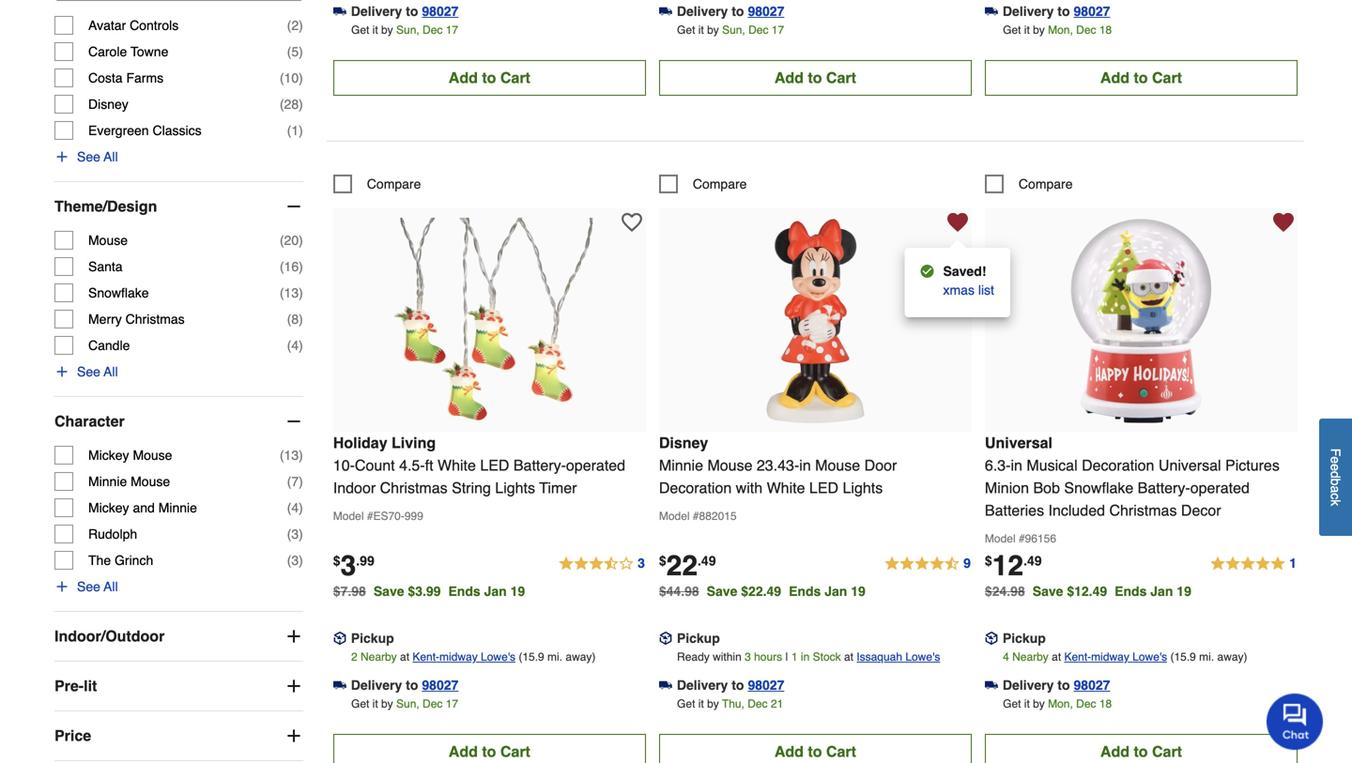 Task type: describe. For each thing, give the bounding box(es) containing it.
disney for disney minnie mouse 23.43-in mouse door decoration with white led lights
[[659, 434, 709, 452]]

( 8 )
[[287, 312, 303, 327]]

9
[[964, 556, 971, 571]]

pickup image
[[659, 632, 672, 645]]

bob
[[1034, 479, 1060, 497]]

23.43-
[[757, 457, 800, 474]]

2 at from the left
[[844, 651, 854, 664]]

( 16 )
[[280, 259, 303, 274]]

d
[[1329, 471, 1344, 479]]

christmas inside universal 6.3-in musical decoration universal pictures minion bob snowflake battery-operated batteries included christmas decor
[[1110, 502, 1177, 519]]

santa
[[88, 259, 123, 274]]

in inside universal 6.3-in musical decoration universal pictures minion bob snowflake battery-operated batteries included christmas decor
[[1011, 457, 1023, 474]]

costa
[[88, 71, 123, 86]]

0 vertical spatial christmas
[[126, 312, 185, 327]]

holiday living 10-count 4.5-ft white led battery-operated indoor christmas string lights timer image
[[386, 218, 593, 424]]

1 see from the top
[[77, 149, 100, 164]]

( for snowflake
[[280, 286, 284, 301]]

indoor/outdoor button
[[54, 612, 303, 661]]

white inside disney minnie mouse 23.43-in mouse door decoration with white led lights
[[767, 479, 805, 497]]

2 lowe's from the left
[[906, 651, 941, 664]]

merry
[[88, 312, 122, 327]]

savings save $3.99 element
[[374, 584, 533, 599]]

indoor/outdoor
[[54, 628, 165, 645]]

indoor
[[333, 479, 376, 497]]

operated inside universal 6.3-in musical decoration universal pictures minion bob snowflake battery-operated batteries included christmas decor
[[1191, 479, 1250, 497]]

decor
[[1182, 502, 1222, 519]]

classics
[[153, 123, 202, 138]]

1 all from the top
[[104, 149, 118, 164]]

the
[[88, 553, 111, 568]]

|
[[786, 651, 789, 664]]

6.3-
[[985, 457, 1011, 474]]

costa farms
[[88, 71, 164, 86]]

5 stars image
[[1210, 553, 1298, 576]]

( 2 )
[[287, 18, 303, 33]]

at for 2 nearby
[[400, 651, 410, 664]]

saved!
[[944, 264, 987, 279]]

carole
[[88, 44, 127, 59]]

theme/design
[[54, 198, 157, 215]]

ends jan 19 element for 12
[[1115, 584, 1199, 599]]

# for disney minnie mouse 23.43-in mouse door decoration with white led lights
[[693, 510, 699, 523]]

kent- for 4 nearby
[[1065, 651, 1092, 664]]

4.5 stars image
[[884, 553, 972, 576]]

1 e from the top
[[1329, 457, 1344, 464]]

28
[[284, 97, 299, 112]]

(15.9 for 2 nearby at kent-midway lowe's (15.9 mi. away)
[[519, 651, 545, 664]]

see for character
[[77, 580, 100, 595]]

( for costa farms
[[280, 71, 284, 86]]

1 18 from the top
[[1100, 23, 1112, 36]]

pickup for 2 nearby
[[351, 631, 394, 646]]

999
[[405, 510, 424, 523]]

and
[[133, 501, 155, 516]]

living
[[392, 434, 436, 452]]

(15.9 for 4 nearby at kent-midway lowe's (15.9 mi. away)
[[1171, 651, 1197, 664]]

2 18 from the top
[[1100, 698, 1112, 711]]

string
[[452, 479, 491, 497]]

compare for the 5014124597 element
[[1019, 176, 1073, 191]]

0 vertical spatial 1
[[292, 123, 299, 138]]

model for 6.3-in musical decoration universal pictures minion bob snowflake battery-operated batteries included christmas decor
[[985, 532, 1016, 546]]

ends for 22
[[789, 584, 821, 599]]

( for rudolph
[[287, 527, 292, 542]]

2 e from the top
[[1329, 464, 1344, 471]]

xmas list link
[[944, 279, 995, 302]]

3 button
[[558, 553, 646, 576]]

within
[[713, 651, 742, 664]]

pre-lit
[[54, 678, 97, 695]]

savings save $12.49 element
[[1033, 584, 1199, 599]]

$22.49
[[741, 584, 782, 599]]

1 button
[[1210, 553, 1298, 576]]

$12.49
[[1067, 584, 1108, 599]]

compare for the 5014172101 element
[[367, 176, 421, 191]]

k
[[1329, 500, 1344, 506]]

avatar
[[88, 18, 126, 33]]

led inside disney minnie mouse 23.43-in mouse door decoration with white led lights
[[810, 479, 839, 497]]

carole towne
[[88, 44, 168, 59]]

save for 3
[[374, 584, 404, 599]]

96156
[[1025, 532, 1057, 546]]

4 nearby at kent-midway lowe's (15.9 mi. away)
[[1003, 651, 1248, 664]]

( 10 )
[[280, 71, 303, 86]]

see all for theme/design
[[77, 365, 118, 380]]

count
[[355, 457, 395, 474]]

$ 12 .49
[[985, 550, 1042, 582]]

ends jan 19 element for 3
[[448, 584, 533, 599]]

lit
[[84, 678, 97, 695]]

model # 882015
[[659, 510, 737, 523]]

pre-lit button
[[54, 662, 303, 711]]

12
[[993, 550, 1024, 582]]

1 horizontal spatial 1
[[792, 651, 798, 664]]

truck filled image for ready within
[[659, 679, 672, 692]]

plus image
[[54, 149, 70, 164]]

pictures
[[1226, 457, 1280, 474]]

( 3 ) for the grinch
[[287, 553, 303, 568]]

3 left 'hours'
[[745, 651, 751, 664]]

3.5 stars image
[[558, 553, 646, 576]]

( 3 ) for rudolph
[[287, 527, 303, 542]]

20
[[284, 233, 299, 248]]

model # es70-999
[[333, 510, 424, 523]]

disney minnie mouse 23.43-in mouse door decoration with white led lights
[[659, 434, 897, 497]]

kent-midway lowe's button for mon, dec 18
[[1065, 648, 1168, 667]]

) for mickey and minnie
[[299, 501, 303, 516]]

( for candle
[[287, 338, 292, 353]]

882015
[[699, 510, 737, 523]]

save for 12
[[1033, 584, 1064, 599]]

savings save $22.49 element
[[707, 584, 873, 599]]

away) for 4 nearby at kent-midway lowe's (15.9 mi. away)
[[1218, 651, 1248, 664]]

$7.98 save $3.99 ends jan 19
[[333, 584, 525, 599]]

( for evergreen classics
[[287, 123, 292, 138]]

disney minnie mouse 23.43-in mouse door decoration with white led lights image
[[712, 218, 919, 424]]

the grinch
[[88, 553, 153, 568]]

pre-
[[54, 678, 84, 695]]

2 vertical spatial 4
[[1003, 651, 1010, 664]]

musical
[[1027, 457, 1078, 474]]

( for mouse
[[280, 233, 284, 248]]

) for candle
[[299, 338, 303, 353]]

decoration inside disney minnie mouse 23.43-in mouse door decoration with white led lights
[[659, 479, 732, 497]]

2 nearby at kent-midway lowe's (15.9 mi. away)
[[351, 651, 596, 664]]

( 4 ) for candle
[[287, 338, 303, 353]]

timer
[[539, 479, 577, 497]]

mouse up minnie mouse
[[133, 448, 172, 463]]

22
[[667, 550, 698, 582]]

10-
[[333, 457, 355, 474]]

plus image for pre-lit
[[284, 677, 303, 696]]

model for 10-count 4.5-ft white led battery-operated indoor christmas string lights timer
[[333, 510, 364, 523]]

included
[[1049, 502, 1106, 519]]

compare for 5014124689 element
[[693, 176, 747, 191]]

character
[[54, 413, 125, 430]]

( 5 )
[[287, 44, 303, 59]]

all for character
[[104, 580, 118, 595]]

see all button for theme/design
[[54, 363, 118, 381]]

theme/design button
[[54, 182, 303, 231]]

see all for character
[[77, 580, 118, 595]]

0 vertical spatial universal
[[985, 434, 1053, 452]]

0 vertical spatial 2
[[292, 18, 299, 33]]

) for carole towne
[[299, 44, 303, 59]]

ready within 3 hours | 1 in stock at issaquah lowe's
[[677, 651, 941, 664]]

grinch
[[115, 553, 153, 568]]

towne
[[131, 44, 168, 59]]

check circle filled image
[[921, 264, 934, 279]]

see all button for character
[[54, 578, 118, 597]]

plus image for indoor/outdoor
[[284, 628, 303, 646]]

a
[[1329, 486, 1344, 493]]

19 for 12
[[1177, 584, 1192, 599]]

character button
[[54, 397, 303, 446]]

heart outline image
[[622, 212, 642, 233]]

actual price $22.49 element
[[659, 550, 716, 582]]

$ for 12
[[985, 554, 993, 569]]

mickey and minnie
[[88, 501, 197, 516]]

es70-
[[373, 510, 405, 523]]

f
[[1329, 449, 1344, 457]]

minus image
[[284, 197, 303, 216]]

1 inside 5 stars image
[[1290, 556, 1297, 571]]

( for minnie mouse
[[287, 474, 292, 489]]

mouse left door
[[815, 457, 861, 474]]

minion
[[985, 479, 1030, 497]]

farms
[[126, 71, 164, 86]]

minus image
[[284, 412, 303, 431]]

lights inside holiday living 10-count 4.5-ft white led battery-operated indoor christmas string lights timer
[[495, 479, 535, 497]]

battery- inside universal 6.3-in musical decoration universal pictures minion bob snowflake battery-operated batteries included christmas decor
[[1138, 479, 1191, 497]]

issaquah lowe's button
[[857, 648, 941, 667]]

) for avatar controls
[[299, 18, 303, 33]]

pickup image for 4 nearby
[[985, 632, 998, 645]]

10
[[284, 71, 299, 86]]

) for santa
[[299, 259, 303, 274]]

( 7 )
[[287, 474, 303, 489]]

at for 4 nearby
[[1052, 651, 1062, 664]]

rudolph
[[88, 527, 137, 542]]

ft
[[425, 457, 434, 474]]

7
[[292, 474, 299, 489]]

3 up $7.98
[[341, 550, 356, 582]]

19 for 22
[[851, 584, 866, 599]]

kent- for 2 nearby
[[413, 651, 440, 664]]

1 see all from the top
[[77, 149, 118, 164]]

minnie mouse
[[88, 474, 170, 489]]

lights inside disney minnie mouse 23.43-in mouse door decoration with white led lights
[[843, 479, 883, 497]]

) for evergreen classics
[[299, 123, 303, 138]]



Task type: locate. For each thing, give the bounding box(es) containing it.
led right with at the right bottom of the page
[[810, 479, 839, 497]]

13 up 7 on the left
[[284, 448, 299, 463]]

# up actual price $12.49 element
[[1019, 532, 1025, 546]]

$ right 9
[[985, 554, 993, 569]]

see all down evergreen
[[77, 149, 118, 164]]

2 all from the top
[[104, 365, 118, 380]]

1 vertical spatial mon,
[[1048, 698, 1073, 711]]

16
[[284, 259, 299, 274]]

led inside holiday living 10-count 4.5-ft white led battery-operated indoor christmas string lights timer
[[480, 457, 510, 474]]

( 4 ) down ( 7 )
[[287, 501, 303, 516]]

plus image inside the indoor/outdoor button
[[284, 628, 303, 646]]

( 3 )
[[287, 527, 303, 542], [287, 553, 303, 568]]

$44.98
[[659, 584, 699, 599]]

2 horizontal spatial ends jan 19 element
[[1115, 584, 1199, 599]]

f e e d b a c k
[[1329, 449, 1344, 506]]

1 horizontal spatial white
[[767, 479, 805, 497]]

midway for 17
[[440, 651, 478, 664]]

in inside disney minnie mouse 23.43-in mouse door decoration with white led lights
[[800, 457, 811, 474]]

compare inside the 5014124597 element
[[1019, 176, 1073, 191]]

mi. for 4 nearby at kent-midway lowe's (15.9 mi. away)
[[1200, 651, 1215, 664]]

1 jan from the left
[[484, 584, 507, 599]]

) for costa farms
[[299, 71, 303, 86]]

) for snowflake
[[299, 286, 303, 301]]

( 13 ) down ( 16 )
[[280, 286, 303, 301]]

3 19 from the left
[[1177, 584, 1192, 599]]

white
[[438, 457, 476, 474], [767, 479, 805, 497]]

mouse up and
[[131, 474, 170, 489]]

0 horizontal spatial lowe's
[[481, 651, 516, 664]]

13 ) from the top
[[299, 501, 303, 516]]

midway for 18
[[1092, 651, 1130, 664]]

0 horizontal spatial kent-midway lowe's button
[[413, 648, 516, 667]]

2 horizontal spatial 1
[[1290, 556, 1297, 571]]

operated inside holiday living 10-count 4.5-ft white led battery-operated indoor christmas string lights timer
[[566, 457, 626, 474]]

e up b
[[1329, 464, 1344, 471]]

$ 3 .99
[[333, 550, 375, 582]]

2 ) from the top
[[299, 44, 303, 59]]

1 horizontal spatial universal
[[1159, 457, 1222, 474]]

1 horizontal spatial mi.
[[1200, 651, 1215, 664]]

2 up 5
[[292, 18, 299, 33]]

1 horizontal spatial ends
[[789, 584, 821, 599]]

1 vertical spatial all
[[104, 365, 118, 380]]

.49 inside the $ 12 .49
[[1024, 554, 1042, 569]]

0 horizontal spatial midway
[[440, 651, 478, 664]]

evergreen classics
[[88, 123, 202, 138]]

battery- up decor
[[1138, 479, 1191, 497]]

all down candle
[[104, 365, 118, 380]]

pickup image down $24.98
[[985, 632, 998, 645]]

nearby for 4 nearby
[[1013, 651, 1049, 664]]

4 down $24.98
[[1003, 651, 1010, 664]]

compare inside 5014124689 element
[[693, 176, 747, 191]]

4 down ( 7 )
[[292, 501, 299, 516]]

# for universal 6.3-in musical decoration universal pictures minion bob snowflake battery-operated batteries included christmas decor
[[1019, 532, 1025, 546]]

0 vertical spatial ( 4 )
[[287, 338, 303, 353]]

in right |
[[801, 651, 810, 664]]

ends for 3
[[448, 584, 481, 599]]

dec
[[423, 23, 443, 36], [749, 23, 769, 36], [1077, 23, 1097, 36], [423, 698, 443, 711], [748, 698, 768, 711], [1077, 698, 1097, 711]]

all down the grinch
[[104, 580, 118, 595]]

ends right $22.49
[[789, 584, 821, 599]]

5014172101 element
[[333, 175, 421, 193]]

) down ( 2 )
[[299, 44, 303, 59]]

3 ) from the top
[[299, 71, 303, 86]]

2 $ from the left
[[659, 554, 667, 569]]

price
[[54, 728, 91, 745]]

( 13 ) for mickey mouse
[[280, 448, 303, 463]]

2 midway from the left
[[1092, 651, 1130, 664]]

) up 16
[[299, 233, 303, 248]]

battery- up the timer
[[514, 457, 566, 474]]

19 for 3
[[511, 584, 525, 599]]

jan for 12
[[1151, 584, 1174, 599]]

truck filled image
[[333, 5, 346, 18], [985, 5, 998, 18], [333, 679, 346, 692], [659, 679, 672, 692], [985, 679, 998, 692]]

saved! xmas list
[[944, 264, 995, 298]]

midway
[[440, 651, 478, 664], [1092, 651, 1130, 664]]

nearby for 2 nearby
[[361, 651, 397, 664]]

1 horizontal spatial 2
[[351, 651, 358, 664]]

0 vertical spatial 13
[[284, 286, 299, 301]]

1 horizontal spatial midway
[[1092, 651, 1130, 664]]

white inside holiday living 10-count 4.5-ft white led battery-operated indoor christmas string lights timer
[[438, 457, 476, 474]]

0 vertical spatial see all button
[[54, 148, 118, 166]]

plus image inside price 'button'
[[284, 727, 303, 746]]

0 horizontal spatial 19
[[511, 584, 525, 599]]

1 at from the left
[[400, 651, 410, 664]]

universal 6.3-in musical decoration universal pictures minion bob snowflake battery-operated batteries included christmas decor image
[[1038, 218, 1245, 424]]

0 horizontal spatial pickup image
[[333, 632, 346, 645]]

2 mickey from the top
[[88, 501, 129, 516]]

lowe's for get it by mon, dec 18
[[1133, 651, 1168, 664]]

at down the '$24.98 save $12.49 ends jan 19'
[[1052, 651, 1062, 664]]

1 vertical spatial 13
[[284, 448, 299, 463]]

1 compare from the left
[[367, 176, 421, 191]]

0 vertical spatial get it by mon, dec 18
[[1003, 23, 1112, 36]]

2 vertical spatial minnie
[[158, 501, 197, 516]]

battery- inside holiday living 10-count 4.5-ft white led battery-operated indoor christmas string lights timer
[[514, 457, 566, 474]]

2 away) from the left
[[1218, 651, 1248, 664]]

1 horizontal spatial #
[[693, 510, 699, 523]]

.49 up "was price $44.98" element
[[698, 554, 716, 569]]

0 vertical spatial disney
[[88, 97, 128, 112]]

1 get it by mon, dec 18 from the top
[[1003, 23, 1112, 36]]

2 down $7.98
[[351, 651, 358, 664]]

pickup down $7.98
[[351, 631, 394, 646]]

1 kent- from the left
[[413, 651, 440, 664]]

in left door
[[800, 457, 811, 474]]

model for minnie mouse 23.43-in mouse door decoration with white led lights
[[659, 510, 690, 523]]

universal 6.3-in musical decoration universal pictures minion bob snowflake battery-operated batteries included christmas decor
[[985, 434, 1280, 519]]

) up 7 on the left
[[299, 448, 303, 463]]

truck filled image for 4 nearby
[[985, 679, 998, 692]]

snowflake up "included"
[[1065, 479, 1134, 497]]

3 left '22'
[[638, 556, 645, 571]]

3 compare from the left
[[1019, 176, 1073, 191]]

1 vertical spatial snowflake
[[1065, 479, 1134, 497]]

$ inside the $ 3 .99
[[333, 554, 341, 569]]

( for disney
[[280, 97, 284, 112]]

1 lowe's from the left
[[481, 651, 516, 664]]

save left $12.49
[[1033, 584, 1064, 599]]

0 horizontal spatial 1
[[292, 123, 299, 138]]

mouse up with at the right bottom of the page
[[708, 457, 753, 474]]

19
[[511, 584, 525, 599], [851, 584, 866, 599], [1177, 584, 1192, 599]]

3 see all from the top
[[77, 580, 118, 595]]

minnie down mickey mouse at the left of page
[[88, 474, 127, 489]]

0 horizontal spatial decoration
[[659, 479, 732, 497]]

$ 22 .49
[[659, 550, 716, 582]]

10 ) from the top
[[299, 338, 303, 353]]

all down evergreen
[[104, 149, 118, 164]]

led
[[480, 457, 510, 474], [810, 479, 839, 497]]

5014124597 element
[[985, 175, 1073, 193]]

ends jan 19 element right $3.99
[[448, 584, 533, 599]]

2 horizontal spatial $
[[985, 554, 993, 569]]

delivery
[[351, 4, 402, 19], [677, 4, 728, 19], [1003, 4, 1054, 19], [351, 678, 402, 693], [677, 678, 728, 693], [1003, 678, 1054, 693]]

) for merry christmas
[[299, 312, 303, 327]]

ends jan 19 element up stock
[[789, 584, 873, 599]]

( 1 )
[[287, 123, 303, 138]]

(
[[287, 18, 292, 33], [287, 44, 292, 59], [280, 71, 284, 86], [280, 97, 284, 112], [287, 123, 292, 138], [280, 233, 284, 248], [280, 259, 284, 274], [280, 286, 284, 301], [287, 312, 292, 327], [287, 338, 292, 353], [280, 448, 284, 463], [287, 474, 292, 489], [287, 501, 292, 516], [287, 527, 292, 542], [287, 553, 292, 568]]

2 .49 from the left
[[1024, 554, 1042, 569]]

3 see from the top
[[77, 580, 100, 595]]

mickey for mickey mouse
[[88, 448, 129, 463]]

heart filled image
[[1274, 212, 1294, 233]]

4 ) from the top
[[299, 97, 303, 112]]

( 13 ) up 7 on the left
[[280, 448, 303, 463]]

to
[[406, 4, 418, 19], [732, 4, 744, 19], [1058, 4, 1070, 19], [482, 69, 496, 86], [808, 69, 822, 86], [1134, 69, 1148, 86], [406, 678, 418, 693], [732, 678, 744, 693], [1058, 678, 1070, 693], [482, 743, 496, 761], [808, 743, 822, 761], [1134, 743, 1148, 761]]

1
[[292, 123, 299, 138], [1290, 556, 1297, 571], [792, 651, 798, 664]]

pickup image down $7.98
[[333, 632, 346, 645]]

was price $7.98 element
[[333, 579, 374, 599]]

2 horizontal spatial jan
[[1151, 584, 1174, 599]]

1 ( 4 ) from the top
[[287, 338, 303, 353]]

3 see all button from the top
[[54, 578, 118, 597]]

2 horizontal spatial #
[[1019, 532, 1025, 546]]

$7.98
[[333, 584, 366, 599]]

1 vertical spatial disney
[[659, 434, 709, 452]]

1 13 from the top
[[284, 286, 299, 301]]

truck filled image for 2 nearby
[[333, 679, 346, 692]]

ends jan 19 element
[[448, 584, 533, 599], [789, 584, 873, 599], [1115, 584, 1199, 599]]

2 ( 3 ) from the top
[[287, 553, 303, 568]]

0 horizontal spatial led
[[480, 457, 510, 474]]

minnie
[[659, 457, 704, 474], [88, 474, 127, 489], [158, 501, 197, 516]]

snowflake down santa
[[88, 286, 149, 301]]

disney inside disney minnie mouse 23.43-in mouse door decoration with white led lights
[[659, 434, 709, 452]]

2 horizontal spatial model
[[985, 532, 1016, 546]]

) for the grinch
[[299, 553, 303, 568]]

pickup image for 2 nearby
[[333, 632, 346, 645]]

1 horizontal spatial at
[[844, 651, 854, 664]]

pickup image
[[333, 632, 346, 645], [985, 632, 998, 645]]

mickey up minnie mouse
[[88, 448, 129, 463]]

1 save from the left
[[374, 584, 404, 599]]

plus image inside pre-lit button
[[284, 677, 303, 696]]

2 pickup from the left
[[677, 631, 720, 646]]

1 mi. from the left
[[548, 651, 563, 664]]

6 ) from the top
[[299, 233, 303, 248]]

3 pickup from the left
[[1003, 631, 1046, 646]]

5 ) from the top
[[299, 123, 303, 138]]

0 horizontal spatial (15.9
[[519, 651, 545, 664]]

5014124689 element
[[659, 175, 747, 193]]

0 horizontal spatial ends
[[448, 584, 481, 599]]

1 ends from the left
[[448, 584, 481, 599]]

2 horizontal spatial ends
[[1115, 584, 1147, 599]]

1 horizontal spatial pickup image
[[985, 632, 998, 645]]

delivery to 98027
[[351, 4, 459, 19], [677, 4, 785, 19], [1003, 4, 1111, 19], [351, 678, 459, 693], [677, 678, 785, 693], [1003, 678, 1111, 693]]

0 horizontal spatial operated
[[566, 457, 626, 474]]

2
[[292, 18, 299, 33], [351, 651, 358, 664]]

( 13 )
[[280, 286, 303, 301], [280, 448, 303, 463]]

at right stock
[[844, 651, 854, 664]]

disney down costa
[[88, 97, 128, 112]]

decoration inside universal 6.3-in musical decoration universal pictures minion bob snowflake battery-operated batteries included christmas decor
[[1082, 457, 1155, 474]]

1 vertical spatial get it by mon, dec 18
[[1003, 698, 1112, 711]]

13 for mickey mouse
[[284, 448, 299, 463]]

1 vertical spatial 18
[[1100, 698, 1112, 711]]

.49 for 12
[[1024, 554, 1042, 569]]

operated up decor
[[1191, 479, 1250, 497]]

0 vertical spatial white
[[438, 457, 476, 474]]

1 vertical spatial white
[[767, 479, 805, 497]]

candle
[[88, 338, 130, 353]]

0 horizontal spatial battery-
[[514, 457, 566, 474]]

2 vertical spatial see all
[[77, 580, 118, 595]]

(15.9
[[519, 651, 545, 664], [1171, 651, 1197, 664]]

xmas
[[944, 283, 975, 298]]

pickup up ready
[[677, 631, 720, 646]]

see for theme/design
[[77, 365, 100, 380]]

5
[[292, 44, 299, 59]]

2 (15.9 from the left
[[1171, 651, 1197, 664]]

1 vertical spatial operated
[[1191, 479, 1250, 497]]

0 horizontal spatial nearby
[[361, 651, 397, 664]]

mickey up the "rudolph" on the left bottom of page
[[88, 501, 129, 516]]

2 ends jan 19 element from the left
[[789, 584, 873, 599]]

2 13 from the top
[[284, 448, 299, 463]]

15 ) from the top
[[299, 553, 303, 568]]

9 ) from the top
[[299, 312, 303, 327]]

3 save from the left
[[1033, 584, 1064, 599]]

kent-midway lowe's button for sun, dec 17
[[413, 648, 516, 667]]

0 vertical spatial 18
[[1100, 23, 1112, 36]]

disney for disney
[[88, 97, 128, 112]]

1 vertical spatial see all button
[[54, 363, 118, 381]]

1 see all button from the top
[[54, 148, 118, 166]]

holiday
[[333, 434, 388, 452]]

1 horizontal spatial save
[[707, 584, 738, 599]]

0 vertical spatial operated
[[566, 457, 626, 474]]

save left $3.99
[[374, 584, 404, 599]]

ready
[[677, 651, 710, 664]]

get
[[351, 23, 369, 36], [677, 23, 695, 36], [1003, 23, 1021, 36], [351, 698, 369, 711], [677, 698, 695, 711], [1003, 698, 1021, 711]]

) down ( 28 )
[[299, 123, 303, 138]]

2 get it by mon, dec 18 from the top
[[1003, 698, 1112, 711]]

0 vertical spatial see all
[[77, 149, 118, 164]]

14 ) from the top
[[299, 527, 303, 542]]

chat invite button image
[[1267, 693, 1324, 751]]

1 horizontal spatial disney
[[659, 434, 709, 452]]

1 horizontal spatial lights
[[843, 479, 883, 497]]

truck filled image
[[659, 5, 672, 18]]

3 left the actual price $3.99 element
[[292, 553, 299, 568]]

2 pickup image from the left
[[985, 632, 998, 645]]

2 jan from the left
[[825, 584, 848, 599]]

compare inside the 5014172101 element
[[367, 176, 421, 191]]

0 horizontal spatial 2
[[292, 18, 299, 33]]

0 vertical spatial 4
[[292, 338, 299, 353]]

mickey
[[88, 448, 129, 463], [88, 501, 129, 516]]

1 vertical spatial 4
[[292, 501, 299, 516]]

1 kent-midway lowe's button from the left
[[413, 648, 516, 667]]

lights left the timer
[[495, 479, 535, 497]]

pickup down $24.98
[[1003, 631, 1046, 646]]

midway down savings save $3.99 element
[[440, 651, 478, 664]]

pickup for 4 nearby
[[1003, 631, 1046, 646]]

0 vertical spatial led
[[480, 457, 510, 474]]

1 horizontal spatial decoration
[[1082, 457, 1155, 474]]

1 horizontal spatial snowflake
[[1065, 479, 1134, 497]]

led up string
[[480, 457, 510, 474]]

2 ( 4 ) from the top
[[287, 501, 303, 516]]

1 vertical spatial ( 4 )
[[287, 501, 303, 516]]

1 away) from the left
[[566, 651, 596, 664]]

see down candle
[[77, 365, 100, 380]]

3 at from the left
[[1052, 651, 1062, 664]]

pickup for ready within
[[677, 631, 720, 646]]

minnie right and
[[158, 501, 197, 516]]

christmas left decor
[[1110, 502, 1177, 519]]

0 vertical spatial minnie
[[659, 457, 704, 474]]

$24.98
[[985, 584, 1026, 599]]

0 horizontal spatial universal
[[985, 434, 1053, 452]]

at down $3.99
[[400, 651, 410, 664]]

) up ( 1 )
[[299, 97, 303, 112]]

3 jan from the left
[[1151, 584, 1174, 599]]

( 13 ) for snowflake
[[280, 286, 303, 301]]

1 vertical spatial led
[[810, 479, 839, 497]]

1 .49 from the left
[[698, 554, 716, 569]]

universal up decor
[[1159, 457, 1222, 474]]

1 midway from the left
[[440, 651, 478, 664]]

) down 8
[[299, 338, 303, 353]]

disney up model # 882015
[[659, 434, 709, 452]]

$ up "was price $44.98" element
[[659, 554, 667, 569]]

get it by thu, dec 21
[[677, 698, 784, 711]]

( for avatar controls
[[287, 18, 292, 33]]

e up d
[[1329, 457, 1344, 464]]

) up 8
[[299, 286, 303, 301]]

b
[[1329, 479, 1344, 486]]

christmas inside holiday living 10-count 4.5-ft white led battery-operated indoor christmas string lights timer
[[380, 479, 448, 497]]

1 horizontal spatial 19
[[851, 584, 866, 599]]

1 horizontal spatial model
[[659, 510, 690, 523]]

2 lights from the left
[[843, 479, 883, 497]]

.49 inside $ 22 .49
[[698, 554, 716, 569]]

19 down decor
[[1177, 584, 1192, 599]]

1 vertical spatial minnie
[[88, 474, 127, 489]]

0 horizontal spatial compare
[[367, 176, 421, 191]]

0 horizontal spatial ends jan 19 element
[[448, 584, 533, 599]]

with
[[736, 479, 763, 497]]

all for theme/design
[[104, 365, 118, 380]]

2 horizontal spatial lowe's
[[1133, 651, 1168, 664]]

( for mickey mouse
[[280, 448, 284, 463]]

)
[[299, 18, 303, 33], [299, 44, 303, 59], [299, 71, 303, 86], [299, 97, 303, 112], [299, 123, 303, 138], [299, 233, 303, 248], [299, 259, 303, 274], [299, 286, 303, 301], [299, 312, 303, 327], [299, 338, 303, 353], [299, 448, 303, 463], [299, 474, 303, 489], [299, 501, 303, 516], [299, 527, 303, 542], [299, 553, 303, 568]]

0 horizontal spatial #
[[367, 510, 373, 523]]

( for the grinch
[[287, 553, 292, 568]]

2 horizontal spatial compare
[[1019, 176, 1073, 191]]

ends
[[448, 584, 481, 599], [789, 584, 821, 599], [1115, 584, 1147, 599]]

2 19 from the left
[[851, 584, 866, 599]]

( for santa
[[280, 259, 284, 274]]

) down ( 5 )
[[299, 71, 303, 86]]

$ left '.99'
[[333, 554, 341, 569]]

kent- down $3.99
[[413, 651, 440, 664]]

$ inside $ 22 .49
[[659, 554, 667, 569]]

2 save from the left
[[707, 584, 738, 599]]

0 horizontal spatial minnie
[[88, 474, 127, 489]]

list
[[979, 283, 995, 298]]

plus image
[[54, 365, 70, 380], [54, 580, 70, 595], [284, 628, 303, 646], [284, 677, 303, 696], [284, 727, 303, 746]]

2 kent- from the left
[[1065, 651, 1092, 664]]

decoration
[[1082, 457, 1155, 474], [659, 479, 732, 497]]

1 vertical spatial 1
[[1290, 556, 1297, 571]]

) for disney
[[299, 97, 303, 112]]

$ for 22
[[659, 554, 667, 569]]

) for rudolph
[[299, 527, 303, 542]]

2 ( 13 ) from the top
[[280, 448, 303, 463]]

1 ends jan 19 element from the left
[[448, 584, 533, 599]]

c
[[1329, 493, 1344, 500]]

) for mickey mouse
[[299, 448, 303, 463]]

ends for 12
[[1115, 584, 1147, 599]]

model down the indoor on the bottom left
[[333, 510, 364, 523]]

jan for 3
[[484, 584, 507, 599]]

0 horizontal spatial christmas
[[126, 312, 185, 327]]

jan for 22
[[825, 584, 848, 599]]

2 mon, from the top
[[1048, 698, 1073, 711]]

( 4 ) down 8
[[287, 338, 303, 353]]

( for merry christmas
[[287, 312, 292, 327]]

mouse up santa
[[88, 233, 128, 248]]

2 see all from the top
[[77, 365, 118, 380]]

see all button down the
[[54, 578, 118, 597]]

3 ends from the left
[[1115, 584, 1147, 599]]

kent- down $12.49
[[1065, 651, 1092, 664]]

) for mouse
[[299, 233, 303, 248]]

1 nearby from the left
[[361, 651, 397, 664]]

4 for mickey and minnie
[[292, 501, 299, 516]]

1 horizontal spatial led
[[810, 479, 839, 497]]

3 ends jan 19 element from the left
[[1115, 584, 1199, 599]]

in
[[800, 457, 811, 474], [1011, 457, 1023, 474], [801, 651, 810, 664]]

2 vertical spatial 1
[[792, 651, 798, 664]]

price button
[[54, 712, 303, 761]]

plus image for price
[[284, 727, 303, 746]]

7 ) from the top
[[299, 259, 303, 274]]

1 horizontal spatial jan
[[825, 584, 848, 599]]

2 mi. from the left
[[1200, 651, 1215, 664]]

13 for snowflake
[[284, 286, 299, 301]]

2 kent-midway lowe's button from the left
[[1065, 648, 1168, 667]]

save left $22.49
[[707, 584, 738, 599]]

snowflake inside universal 6.3-in musical decoration universal pictures minion bob snowflake battery-operated batteries included christmas decor
[[1065, 479, 1134, 497]]

white up string
[[438, 457, 476, 474]]

1 vertical spatial 2
[[351, 651, 358, 664]]

actual price $12.49 element
[[985, 550, 1042, 582]]

13 down ( 16 )
[[284, 286, 299, 301]]

98027 button
[[422, 2, 459, 21], [748, 2, 785, 21], [1074, 2, 1111, 21], [422, 676, 459, 695], [748, 676, 785, 695], [1074, 676, 1111, 695]]

operated up the timer
[[566, 457, 626, 474]]

1 ) from the top
[[299, 18, 303, 33]]

lowe's for get it by sun, dec 17
[[481, 651, 516, 664]]

0 horizontal spatial model
[[333, 510, 364, 523]]

1 vertical spatial ( 13 )
[[280, 448, 303, 463]]

decoration up "included"
[[1082, 457, 1155, 474]]

1 ( 13 ) from the top
[[280, 286, 303, 301]]

lowe's
[[481, 651, 516, 664], [906, 651, 941, 664], [1133, 651, 1168, 664]]

1 19 from the left
[[511, 584, 525, 599]]

was price $44.98 element
[[659, 579, 707, 599]]

model left 882015
[[659, 510, 690, 523]]

$44.98 save $22.49 ends jan 19
[[659, 584, 866, 599]]

12 ) from the top
[[299, 474, 303, 489]]

it
[[373, 23, 378, 36], [699, 23, 704, 36], [1025, 23, 1030, 36], [373, 698, 378, 711], [699, 698, 704, 711], [1025, 698, 1030, 711]]

( for mickey and minnie
[[287, 501, 292, 516]]

.49 for 22
[[698, 554, 716, 569]]

$ for 3
[[333, 554, 341, 569]]

3 lowe's from the left
[[1133, 651, 1168, 664]]

) down ( 16 )
[[299, 312, 303, 327]]

2 ends from the left
[[789, 584, 821, 599]]

kent-midway lowe's button down savings save $12.49 element
[[1065, 648, 1168, 667]]

3 $ from the left
[[985, 554, 993, 569]]

0 horizontal spatial pickup
[[351, 631, 394, 646]]

1 ( 3 ) from the top
[[287, 527, 303, 542]]

jan
[[484, 584, 507, 599], [825, 584, 848, 599], [1151, 584, 1174, 599]]

0 horizontal spatial jan
[[484, 584, 507, 599]]

3 inside 3.5 stars image
[[638, 556, 645, 571]]

1 horizontal spatial $
[[659, 554, 667, 569]]

away) for 2 nearby at kent-midway lowe's (15.9 mi. away)
[[566, 651, 596, 664]]

mickey for mickey and minnie
[[88, 501, 129, 516]]

8
[[292, 312, 299, 327]]

18
[[1100, 23, 1112, 36], [1100, 698, 1112, 711]]

avatar controls
[[88, 18, 179, 33]]

) down ( 7 )
[[299, 501, 303, 516]]

1 vertical spatial see
[[77, 365, 100, 380]]

ends jan 19 element for 22
[[789, 584, 873, 599]]

9 button
[[884, 553, 972, 576]]

# for holiday living 10-count 4.5-ft white led battery-operated indoor christmas string lights timer
[[367, 510, 373, 523]]

0 horizontal spatial $
[[333, 554, 341, 569]]

1 horizontal spatial christmas
[[380, 479, 448, 497]]

2 see all button from the top
[[54, 363, 118, 381]]

mon,
[[1048, 23, 1073, 36], [1048, 698, 1073, 711]]

see all button down evergreen
[[54, 148, 118, 166]]

1 horizontal spatial battery-
[[1138, 479, 1191, 497]]

mi. for 2 nearby at kent-midway lowe's (15.9 mi. away)
[[548, 651, 563, 664]]

1 mon, from the top
[[1048, 23, 1073, 36]]

f e e d b a c k button
[[1320, 419, 1353, 536]]

1 pickup from the left
[[351, 631, 394, 646]]

2 nearby from the left
[[1013, 651, 1049, 664]]

1 horizontal spatial .49
[[1024, 554, 1042, 569]]

save for 22
[[707, 584, 738, 599]]

1 (15.9 from the left
[[519, 651, 545, 664]]

1 lights from the left
[[495, 479, 535, 497]]

# down the indoor on the bottom left
[[367, 510, 373, 523]]

( for carole towne
[[287, 44, 292, 59]]

) for minnie mouse
[[299, 474, 303, 489]]

holiday living 10-count 4.5-ft white led battery-operated indoor christmas string lights timer
[[333, 434, 626, 497]]

midway down savings save $12.49 element
[[1092, 651, 1130, 664]]

1 pickup image from the left
[[333, 632, 346, 645]]

0 horizontal spatial snowflake
[[88, 286, 149, 301]]

3 all from the top
[[104, 580, 118, 595]]

ends right $3.99
[[448, 584, 481, 599]]

get it by mon, dec 18
[[1003, 23, 1112, 36], [1003, 698, 1112, 711]]

sun,
[[396, 23, 420, 36], [722, 23, 746, 36], [396, 698, 420, 711]]

) left the indoor on the bottom left
[[299, 474, 303, 489]]

0 vertical spatial mon,
[[1048, 23, 1073, 36]]

2 see from the top
[[77, 365, 100, 380]]

( 4 ) for mickey and minnie
[[287, 501, 303, 516]]

8 ) from the top
[[299, 286, 303, 301]]

3 down 7 on the left
[[292, 527, 299, 542]]

door
[[865, 457, 897, 474]]

19 up issaquah
[[851, 584, 866, 599]]

christmas right merry
[[126, 312, 185, 327]]

in up minion
[[1011, 457, 1023, 474]]

see all down the
[[77, 580, 118, 595]]

0 vertical spatial mickey
[[88, 448, 129, 463]]

11 ) from the top
[[299, 448, 303, 463]]

actual price $3.99 element
[[333, 550, 375, 582]]

1 horizontal spatial kent-
[[1065, 651, 1092, 664]]

see all button down candle
[[54, 363, 118, 381]]

$3.99
[[408, 584, 441, 599]]

was price $24.98 element
[[985, 579, 1033, 599]]

0 horizontal spatial away)
[[566, 651, 596, 664]]

mi.
[[548, 651, 563, 664], [1200, 651, 1215, 664]]

lights down door
[[843, 479, 883, 497]]

nearby
[[361, 651, 397, 664], [1013, 651, 1049, 664]]

$ inside the $ 12 .49
[[985, 554, 993, 569]]

1 horizontal spatial operated
[[1191, 479, 1250, 497]]

jan up 2 nearby at kent-midway lowe's (15.9 mi. away)
[[484, 584, 507, 599]]

decoration up model # 882015
[[659, 479, 732, 497]]

1 $ from the left
[[333, 554, 341, 569]]

2 compare from the left
[[693, 176, 747, 191]]

( 28 )
[[280, 97, 303, 112]]

0 horizontal spatial mi.
[[548, 651, 563, 664]]

minnie inside disney minnie mouse 23.43-in mouse door decoration with white led lights
[[659, 457, 704, 474]]

19 up 2 nearby at kent-midway lowe's (15.9 mi. away)
[[511, 584, 525, 599]]

white down 23.43- on the right bottom
[[767, 479, 805, 497]]

1 vertical spatial decoration
[[659, 479, 732, 497]]

jan up stock
[[825, 584, 848, 599]]

1 mickey from the top
[[88, 448, 129, 463]]

heart filled image
[[948, 212, 968, 233]]

) left the actual price $3.99 element
[[299, 553, 303, 568]]

1 horizontal spatial nearby
[[1013, 651, 1049, 664]]

#
[[367, 510, 373, 523], [693, 510, 699, 523], [1019, 532, 1025, 546]]



Task type: vqa. For each thing, say whether or not it's contained in the screenshot.


